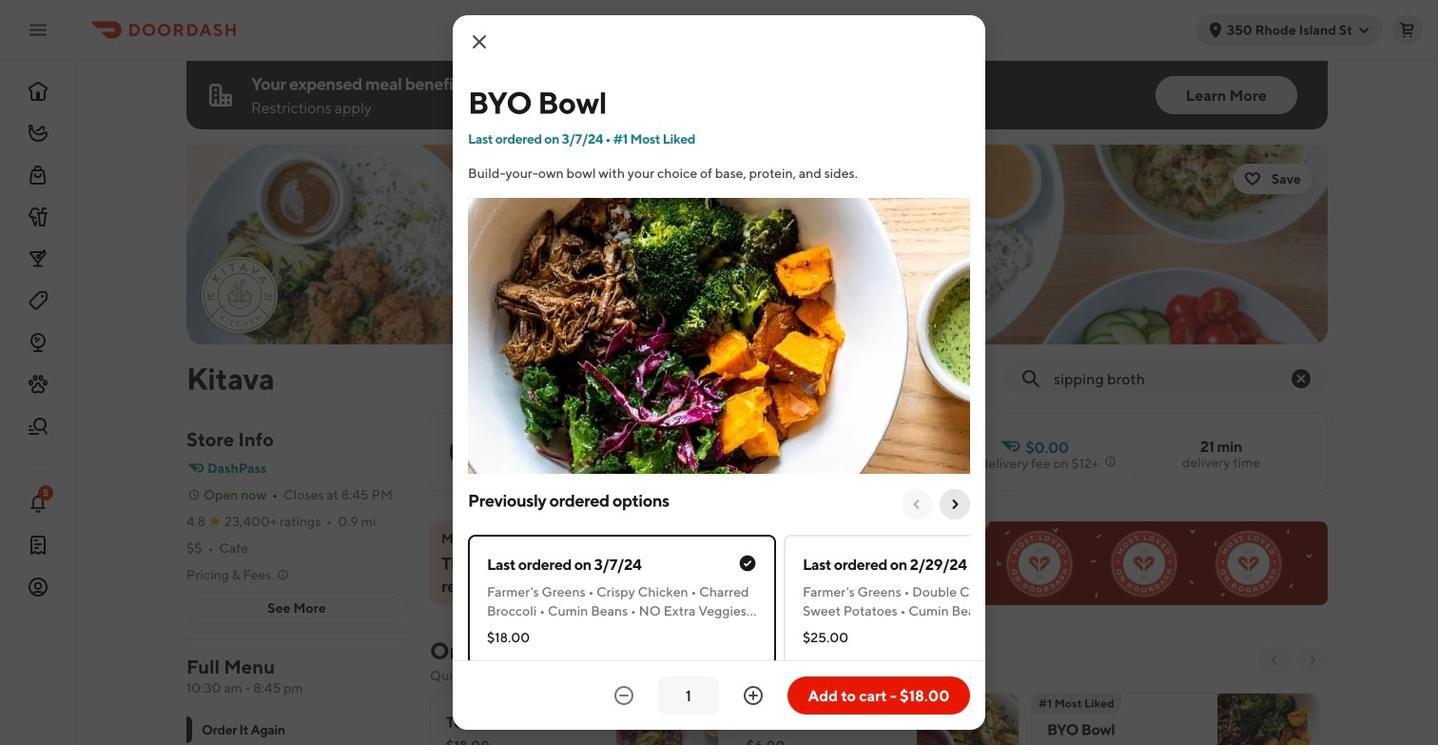 Task type: vqa. For each thing, say whether or not it's contained in the screenshot.
Add item to cart icon to the middle
no



Task type: describe. For each thing, give the bounding box(es) containing it.
next button of carousel image
[[1306, 653, 1321, 668]]

byo bowl image
[[468, 198, 971, 499]]

decrease quantity by 1 image
[[613, 684, 636, 707]]

Current quantity is 1 number field
[[670, 685, 708, 706]]

0 items, open order cart image
[[1401, 22, 1416, 38]]

Item Search search field
[[1054, 368, 1290, 389]]



Task type: locate. For each thing, give the bounding box(es) containing it.
dialog
[[453, 15, 1092, 745]]

open menu image
[[27, 19, 49, 41]]

None radio
[[521, 437, 606, 467]]

heading
[[430, 636, 574, 666]]

next image
[[948, 497, 963, 512]]

close byo bowl image
[[468, 30, 491, 53]]

order methods option group
[[450, 437, 606, 467]]

increase quantity by 1 image
[[742, 684, 765, 707]]

previous image
[[910, 497, 925, 512]]

previous button of carousel image
[[1268, 653, 1283, 668]]

None radio
[[450, 437, 532, 467]]

kitava image
[[187, 145, 1328, 344], [204, 259, 276, 331]]



